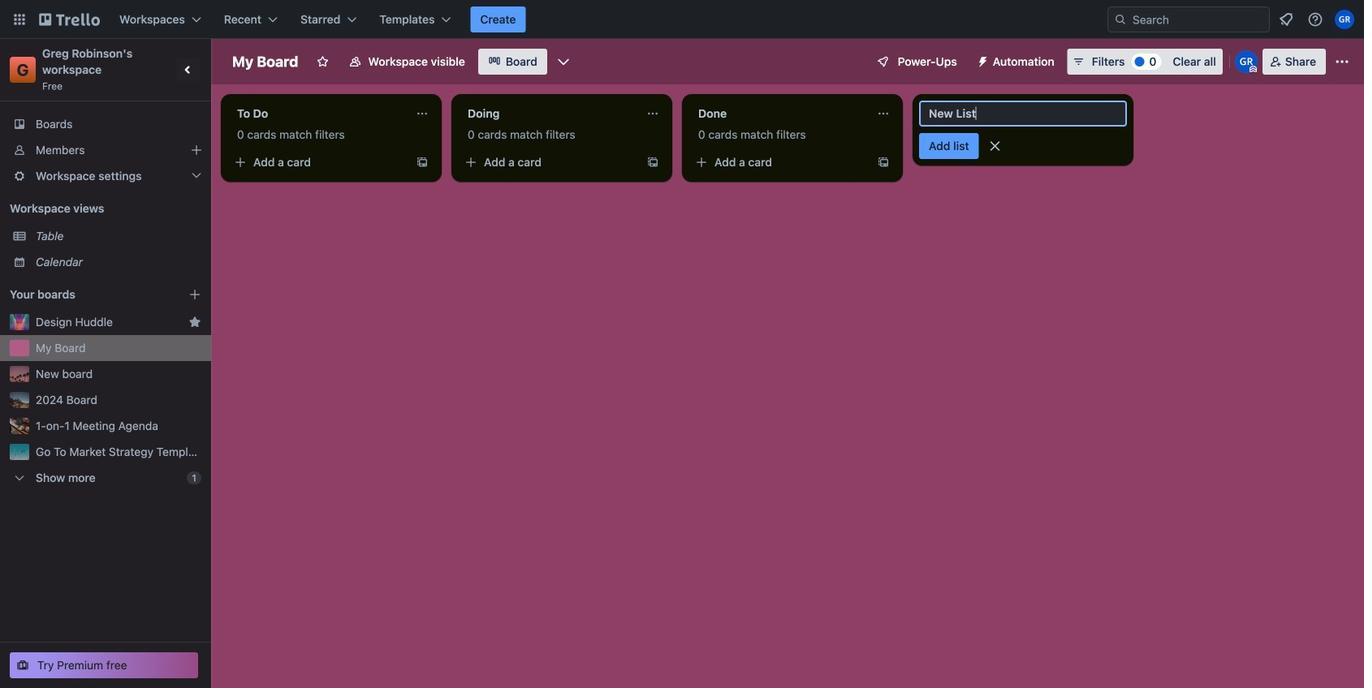 Task type: locate. For each thing, give the bounding box(es) containing it.
back to home image
[[39, 6, 100, 32]]

0 notifications image
[[1277, 10, 1296, 29]]

starred icon image
[[188, 316, 201, 329]]

star or unstar board image
[[316, 55, 329, 68]]

greg robinson (gregrobinson96) image right open information menu icon in the top of the page
[[1335, 10, 1355, 29]]

greg robinson (gregrobinson96) image down search field
[[1235, 50, 1258, 73]]

create from template… image
[[877, 156, 890, 169]]

this member is an admin of this board. image
[[1250, 66, 1257, 73]]

0 horizontal spatial create from template… image
[[416, 156, 429, 169]]

None text field
[[227, 101, 409, 127], [689, 101, 871, 127], [227, 101, 409, 127], [689, 101, 871, 127]]

Search field
[[1127, 8, 1270, 31]]

0 vertical spatial greg robinson (gregrobinson96) image
[[1335, 10, 1355, 29]]

1 horizontal spatial create from template… image
[[647, 156, 660, 169]]

1 vertical spatial greg robinson (gregrobinson96) image
[[1235, 50, 1258, 73]]

primary element
[[0, 0, 1365, 39]]

add board image
[[188, 288, 201, 301]]

create from template… image
[[416, 156, 429, 169], [647, 156, 660, 169]]

None text field
[[458, 101, 640, 127]]

0 horizontal spatial greg robinson (gregrobinson96) image
[[1235, 50, 1258, 73]]

greg robinson (gregrobinson96) image
[[1335, 10, 1355, 29], [1235, 50, 1258, 73]]

open information menu image
[[1308, 11, 1324, 28]]



Task type: vqa. For each thing, say whether or not it's contained in the screenshot.
sm icon corresponding to Checklist
no



Task type: describe. For each thing, give the bounding box(es) containing it.
1 create from template… image from the left
[[416, 156, 429, 169]]

2 create from template… image from the left
[[647, 156, 660, 169]]

your boards with 7 items element
[[10, 285, 164, 305]]

show menu image
[[1335, 54, 1351, 70]]

Enter list title… text field
[[920, 101, 1127, 127]]

customize views image
[[555, 54, 572, 70]]

workspace navigation collapse icon image
[[177, 58, 200, 81]]

1 horizontal spatial greg robinson (gregrobinson96) image
[[1335, 10, 1355, 29]]

Board name text field
[[224, 49, 307, 75]]

search image
[[1114, 13, 1127, 26]]

sm image
[[970, 49, 993, 71]]

cancel list editing image
[[987, 138, 1004, 154]]



